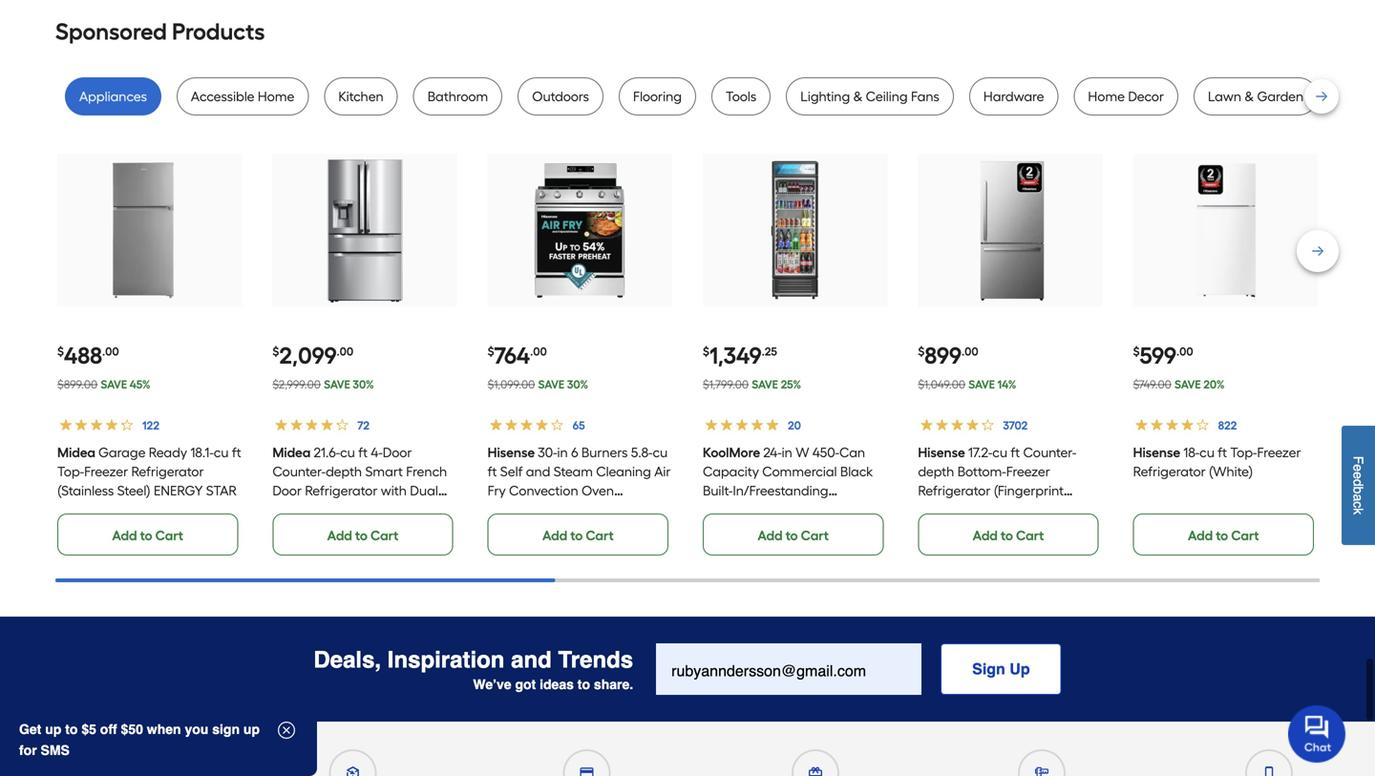 Task type: describe. For each thing, give the bounding box(es) containing it.
f
[[1351, 456, 1367, 464]]

energy inside 17.2-cu ft counter- depth bottom-freezer refrigerator (fingerprint resistant stainless steel) energy star
[[918, 521, 968, 538]]

ready
[[149, 445, 187, 461]]

$2,999.00 save 30%
[[273, 378, 374, 392]]

gift card image
[[809, 767, 822, 777]]

lighting
[[801, 88, 851, 105]]

smart
[[365, 464, 403, 480]]

$50
[[121, 722, 143, 738]]

$ for 488
[[57, 345, 64, 359]]

cart for 2,099
[[371, 528, 399, 544]]

c
[[1351, 502, 1367, 508]]

to for 1,349
[[786, 528, 798, 544]]

cu inside garage ready 18.1-cu ft top-freezer refrigerator (stainless steel) energy star
[[214, 445, 229, 461]]

save for 764
[[538, 378, 565, 392]]

add to cart link for 1,349
[[703, 514, 884, 556]]

$1,799.00 save 25%
[[703, 378, 802, 392]]

deals, inspiration and trends we've got ideas to share.
[[314, 647, 634, 693]]

a
[[1351, 494, 1367, 502]]

outdoors
[[532, 88, 589, 105]]

ideas
[[540, 677, 574, 693]]

add to cart for 2,099
[[327, 528, 399, 544]]

burners
[[582, 445, 628, 461]]

to inside "deals, inspiration and trends we've got ideas to share."
[[578, 677, 590, 693]]

20%
[[1204, 378, 1225, 392]]

freestanding
[[488, 502, 567, 518]]

fans
[[911, 88, 940, 105]]

depth inside 17.2-cu ft counter- depth bottom-freezer refrigerator (fingerprint resistant stainless steel) energy star
[[918, 464, 955, 480]]

899 list item
[[918, 154, 1103, 556]]

ceiling
[[866, 88, 908, 105]]

ft inside 30-in 6 burners 5.8-cu ft self and steam cleaning air fry convection oven freestanding natural gas range (stainless steel)
[[488, 464, 497, 480]]

$1,099.00
[[488, 378, 535, 392]]

$1,799.00
[[703, 378, 749, 392]]

(stainless inside 30-in 6 burners 5.8-cu ft self and steam cleaning air fry convection oven freestanding natural gas range (stainless steel)
[[531, 521, 587, 538]]

commercial
[[763, 464, 837, 480]]

18-cu ft top-freezer refrigerator (white)
[[1134, 445, 1302, 480]]

cleaning
[[596, 464, 651, 480]]

sign
[[973, 661, 1006, 678]]

f e e d b a c k button
[[1342, 426, 1376, 545]]

899
[[925, 342, 962, 370]]

2 up from the left
[[244, 722, 260, 738]]

garage ready 18.1-cu ft top-freezer refrigerator (stainless steel) energy star
[[57, 445, 241, 499]]

star inside 17.2-cu ft counter- depth bottom-freezer refrigerator (fingerprint resistant stainless steel) energy star
[[971, 521, 1002, 538]]

midea 21.6-cu ft 4-door counter-depth smart french door refrigerator with dual ice maker (stainless steel) energy star image
[[291, 156, 439, 304]]

$899.00 save 45%
[[57, 378, 151, 392]]

built-
[[703, 483, 733, 499]]

599 list item
[[1134, 154, 1318, 556]]

sign
[[212, 722, 240, 738]]

30% for 2,099
[[353, 378, 374, 392]]

sign up form
[[657, 644, 1062, 696]]

21.6-
[[314, 445, 340, 461]]

counter- inside 17.2-cu ft counter- depth bottom-freezer refrigerator (fingerprint resistant stainless steel) energy star
[[1024, 445, 1077, 461]]

steel) inside 17.2-cu ft counter- depth bottom-freezer refrigerator (fingerprint resistant stainless steel) energy star
[[1032, 502, 1066, 518]]

add to cart link for 599
[[1134, 514, 1315, 556]]

resistant
[[918, 502, 973, 518]]

fry
[[488, 483, 506, 499]]

add to cart link for 899
[[918, 514, 1099, 556]]

kitchen
[[339, 88, 384, 105]]

got
[[515, 677, 536, 693]]

star inside the 21.6-cu ft 4-door counter-depth smart french door refrigerator with dual ice maker (stainless steel) energy star
[[325, 521, 356, 538]]

17.2-cu ft counter- depth bottom-freezer refrigerator (fingerprint resistant stainless steel) energy star
[[918, 445, 1077, 538]]

cart for 899
[[1017, 528, 1045, 544]]

can
[[840, 445, 866, 461]]

cu for 899
[[993, 445, 1008, 461]]

add for 899
[[973, 528, 998, 544]]

energy inside garage ready 18.1-cu ft top-freezer refrigerator (stainless steel) energy star
[[154, 483, 203, 499]]

self
[[500, 464, 523, 480]]

488
[[64, 342, 102, 370]]

in for 764
[[558, 445, 568, 461]]

Email Address email field
[[657, 644, 922, 696]]

sms
[[41, 743, 70, 759]]

$ 1,349 .25
[[703, 342, 778, 370]]

natural
[[570, 502, 616, 518]]

to for 2,099
[[355, 528, 368, 544]]

trends
[[558, 647, 634, 673]]

lighting & ceiling fans
[[801, 88, 940, 105]]

sign up button
[[941, 644, 1062, 696]]

and inside 30-in 6 burners 5.8-cu ft self and steam cleaning air fry convection oven freestanding natural gas range (stainless steel)
[[526, 464, 551, 480]]

gas
[[619, 502, 644, 518]]

steam
[[554, 464, 593, 480]]

when
[[147, 722, 181, 738]]

cu for 2,099
[[340, 445, 355, 461]]

pickup image
[[346, 767, 360, 777]]

1,349 list item
[[703, 154, 888, 556]]

we've
[[473, 677, 512, 693]]

bottom-
[[958, 464, 1007, 480]]

cart for 764
[[586, 528, 614, 544]]

products
[[172, 18, 265, 45]]

add to cart link for 488
[[57, 514, 238, 556]]

450-
[[813, 445, 840, 461]]

home decor
[[1089, 88, 1165, 105]]

30-
[[538, 445, 558, 461]]

4-
[[371, 445, 383, 461]]

1 home from the left
[[258, 88, 295, 105]]

tools
[[726, 88, 757, 105]]

koolmore 24-in w 450-can capacity commercial black built-in/freestanding beverage refrigerator with glass door image
[[722, 156, 869, 304]]

lawn & garden
[[1209, 88, 1304, 105]]

hisense for 599
[[1134, 445, 1181, 461]]

lawn
[[1209, 88, 1242, 105]]

0 vertical spatial door
[[383, 445, 412, 461]]

share.
[[594, 677, 634, 693]]

freezer inside 18-cu ft top-freezer refrigerator (white)
[[1258, 445, 1302, 461]]

garage
[[98, 445, 146, 461]]

$899.00
[[57, 378, 98, 392]]

17.2-
[[969, 445, 993, 461]]

(white)
[[1210, 464, 1254, 480]]

door inside the 24-in w 450-can capacity commercial black built-in/freestanding beverage refrigerator with glass door
[[740, 521, 769, 538]]

hisense 18-cu ft top-freezer refrigerator (white) image
[[1152, 156, 1300, 304]]

to for 764
[[571, 528, 583, 544]]

freezer for 488
[[84, 464, 128, 480]]

45%
[[130, 378, 151, 392]]

top- inside garage ready 18.1-cu ft top-freezer refrigerator (stainless steel) energy star
[[57, 464, 84, 480]]

21.6-cu ft 4-door counter-depth smart french door refrigerator with dual ice maker (stainless steel) energy star
[[273, 445, 447, 538]]

refrigerator inside 17.2-cu ft counter- depth bottom-freezer refrigerator (fingerprint resistant stainless steel) energy star
[[918, 483, 991, 499]]

.00 for 899
[[962, 345, 979, 359]]

get up to $5 off $50 when you sign up for sms
[[19, 722, 260, 759]]

hisense 17.2-cu ft counter-depth bottom-freezer refrigerator (fingerprint resistant stainless steel) energy star image
[[937, 156, 1085, 304]]

30% for 764
[[567, 378, 589, 392]]

garden
[[1258, 88, 1304, 105]]

764 list item
[[488, 154, 673, 556]]

0 horizontal spatial door
[[273, 483, 302, 499]]

add for 599
[[1189, 528, 1214, 544]]

to for 899
[[1001, 528, 1014, 544]]

24-in w 450-can capacity commercial black built-in/freestanding beverage refrigerator with glass door
[[703, 445, 873, 538]]

counter- inside the 21.6-cu ft 4-door counter-depth smart french door refrigerator with dual ice maker (stainless steel) energy star
[[273, 464, 326, 480]]

save for 899
[[969, 378, 995, 392]]

oven
[[582, 483, 614, 499]]



Task type: locate. For each thing, give the bounding box(es) containing it.
save inside 764 list item
[[538, 378, 565, 392]]

1 hisense from the left
[[488, 445, 535, 461]]

3 add to cart link from the left
[[488, 514, 669, 556]]

ft for 2,099
[[358, 445, 368, 461]]

$1,049.00
[[918, 378, 966, 392]]

counter- down 21.6-
[[273, 464, 326, 480]]

1 horizontal spatial freezer
[[1007, 464, 1051, 480]]

6 add to cart link from the left
[[1134, 514, 1315, 556]]

4 add to cart link from the left
[[703, 514, 884, 556]]

midea
[[57, 445, 95, 461], [273, 445, 311, 461]]

ice
[[273, 502, 290, 518]]

1 horizontal spatial depth
[[918, 464, 955, 480]]

1 cu from the left
[[214, 445, 229, 461]]

30% right "$1,099.00"
[[567, 378, 589, 392]]

cart inside 599 list item
[[1232, 528, 1260, 544]]

to for 488
[[140, 528, 152, 544]]

1 vertical spatial with
[[840, 502, 866, 518]]

cu inside 18-cu ft top-freezer refrigerator (white)
[[1200, 445, 1215, 461]]

and
[[526, 464, 551, 480], [511, 647, 552, 673]]

ft left 4-
[[358, 445, 368, 461]]

to inside get up to $5 off $50 when you sign up for sms
[[65, 722, 78, 738]]

5.8-
[[631, 445, 653, 461]]

refrigerator inside the 24-in w 450-can capacity commercial black built-in/freestanding beverage refrigerator with glass door
[[764, 502, 837, 518]]

2 depth from the left
[[918, 464, 955, 480]]

0 horizontal spatial midea
[[57, 445, 95, 461]]

and inside "deals, inspiration and trends we've got ideas to share."
[[511, 647, 552, 673]]

$ 899 .00
[[918, 342, 979, 370]]

18.1-
[[190, 445, 214, 461]]

freezer up the (fingerprint
[[1007, 464, 1051, 480]]

in
[[558, 445, 568, 461], [782, 445, 793, 461]]

.00 inside $ 764 .00
[[530, 345, 547, 359]]

30% inside 2,099 list item
[[353, 378, 374, 392]]

add to cart inside 764 list item
[[543, 528, 614, 544]]

1 horizontal spatial in
[[782, 445, 793, 461]]

1 30% from the left
[[353, 378, 374, 392]]

add for 1,349
[[758, 528, 783, 544]]

to down smart
[[355, 528, 368, 544]]

.00 up $1,099.00 save 30%
[[530, 345, 547, 359]]

$1,099.00 save 30%
[[488, 378, 589, 392]]

1 horizontal spatial (stainless
[[335, 502, 392, 518]]

home left decor
[[1089, 88, 1125, 105]]

ft left self
[[488, 464, 497, 480]]

3 add to cart from the left
[[543, 528, 614, 544]]

2 e from the top
[[1351, 472, 1367, 479]]

hisense left 17.2-
[[918, 445, 966, 461]]

cart inside 488 list item
[[155, 528, 183, 544]]

2,099
[[279, 342, 337, 370]]

$ for 599
[[1134, 345, 1140, 359]]

cu inside the 21.6-cu ft 4-door counter-depth smart french door refrigerator with dual ice maker (stainless steel) energy star
[[340, 445, 355, 461]]

.00 up $2,999.00 save 30%
[[337, 345, 354, 359]]

cu inside 30-in 6 burners 5.8-cu ft self and steam cleaning air fry convection oven freestanding natural gas range (stainless steel)
[[653, 445, 668, 461]]

and up convection
[[526, 464, 551, 480]]

inspiration
[[388, 647, 505, 673]]

2 horizontal spatial star
[[971, 521, 1002, 538]]

1 horizontal spatial with
[[840, 502, 866, 518]]

0 horizontal spatial hisense
[[488, 445, 535, 461]]

5 add to cart from the left
[[973, 528, 1045, 544]]

cu inside 17.2-cu ft counter- depth bottom-freezer refrigerator (fingerprint resistant stainless steel) energy star
[[993, 445, 1008, 461]]

energy
[[154, 483, 203, 499], [273, 521, 322, 538], [918, 521, 968, 538]]

to down garage ready 18.1-cu ft top-freezer refrigerator (stainless steel) energy star
[[140, 528, 152, 544]]

save inside 899 list item
[[969, 378, 995, 392]]

.00 for 2,099
[[337, 345, 354, 359]]

.00 for 488
[[102, 345, 119, 359]]

5 $ from the left
[[918, 345, 925, 359]]

depth inside the 21.6-cu ft 4-door counter-depth smart french door refrigerator with dual ice maker (stainless steel) energy star
[[326, 464, 362, 480]]

& for lighting
[[854, 88, 863, 105]]

0 horizontal spatial freezer
[[84, 464, 128, 480]]

up up sms
[[45, 722, 61, 738]]

cart for 599
[[1232, 528, 1260, 544]]

steel) down garage
[[117, 483, 151, 499]]

5 cu from the left
[[1200, 445, 1215, 461]]

0 horizontal spatial depth
[[326, 464, 362, 480]]

in left 6
[[558, 445, 568, 461]]

cu for 599
[[1200, 445, 1215, 461]]

accessible
[[191, 88, 255, 105]]

6 $ from the left
[[1134, 345, 1140, 359]]

1 cart from the left
[[155, 528, 183, 544]]

range
[[488, 521, 527, 538]]

energy down resistant
[[918, 521, 968, 538]]

18-
[[1184, 445, 1200, 461]]

to inside 488 list item
[[140, 528, 152, 544]]

add to cart link
[[57, 514, 238, 556], [273, 514, 453, 556], [488, 514, 669, 556], [703, 514, 884, 556], [918, 514, 1099, 556], [1134, 514, 1315, 556]]

ft inside 18-cu ft top-freezer refrigerator (white)
[[1218, 445, 1228, 461]]

4 save from the left
[[752, 378, 779, 392]]

1 up from the left
[[45, 722, 61, 738]]

add to cart inside 2,099 list item
[[327, 528, 399, 544]]

488 list item
[[57, 154, 242, 556]]

(stainless down garage
[[57, 483, 114, 499]]

2 $ from the left
[[273, 345, 279, 359]]

add inside 899 list item
[[973, 528, 998, 544]]

cu left 4-
[[340, 445, 355, 461]]

2 save from the left
[[324, 378, 350, 392]]

star down stainless at the bottom right
[[971, 521, 1002, 538]]

2 add to cart from the left
[[327, 528, 399, 544]]

cart down natural
[[586, 528, 614, 544]]

1 add from the left
[[112, 528, 137, 544]]

1 in from the left
[[558, 445, 568, 461]]

$ for 899
[[918, 345, 925, 359]]

add to cart inside 488 list item
[[112, 528, 183, 544]]

to right 'ideas'
[[578, 677, 590, 693]]

star down maker
[[325, 521, 356, 538]]

cart inside 764 list item
[[586, 528, 614, 544]]

e
[[1351, 464, 1367, 472], [1351, 472, 1367, 479]]

star down '18.1-'
[[206, 483, 237, 499]]

with down smart
[[381, 483, 407, 499]]

to inside 899 list item
[[1001, 528, 1014, 544]]

to left $5
[[65, 722, 78, 738]]

add to cart for 599
[[1189, 528, 1260, 544]]

2 vertical spatial (stainless
[[531, 521, 587, 538]]

$ up $2,999.00
[[273, 345, 279, 359]]

deals,
[[314, 647, 381, 673]]

midea inside 2,099 list item
[[273, 445, 311, 461]]

3 $ from the left
[[488, 345, 495, 359]]

1 horizontal spatial hisense
[[918, 445, 966, 461]]

add to cart for 1,349
[[758, 528, 829, 544]]

ft up (white)
[[1218, 445, 1228, 461]]

cart inside 1,349 list item
[[801, 528, 829, 544]]

freezer left f
[[1258, 445, 1302, 461]]

steel) down the (fingerprint
[[1032, 502, 1066, 518]]

e up b
[[1351, 472, 1367, 479]]

5 add to cart link from the left
[[918, 514, 1099, 556]]

steel) down natural
[[591, 521, 624, 538]]

midea inside 488 list item
[[57, 445, 95, 461]]

(stainless inside the 21.6-cu ft 4-door counter-depth smart french door refrigerator with dual ice maker (stainless steel) energy star
[[335, 502, 392, 518]]

beverage
[[703, 502, 761, 518]]

2 cu from the left
[[340, 445, 355, 461]]

6 add to cart from the left
[[1189, 528, 1260, 544]]

1 $ from the left
[[57, 345, 64, 359]]

$ inside $ 764 .00
[[488, 345, 495, 359]]

add to cart link inside 488 list item
[[57, 514, 238, 556]]

1 vertical spatial counter-
[[273, 464, 326, 480]]

2 hisense from the left
[[918, 445, 966, 461]]

.00 for 599
[[1177, 345, 1194, 359]]

$1,049.00 save 14%
[[918, 378, 1017, 392]]

door up smart
[[383, 445, 412, 461]]

1 horizontal spatial home
[[1089, 88, 1125, 105]]

6 add from the left
[[1189, 528, 1214, 544]]

1 vertical spatial and
[[511, 647, 552, 673]]

ft for 899
[[1011, 445, 1021, 461]]

add inside 488 list item
[[112, 528, 137, 544]]

0 horizontal spatial 30%
[[353, 378, 374, 392]]

0 horizontal spatial up
[[45, 722, 61, 738]]

cart inside 899 list item
[[1017, 528, 1045, 544]]

14%
[[998, 378, 1017, 392]]

up
[[1010, 661, 1030, 678]]

add to cart
[[112, 528, 183, 544], [327, 528, 399, 544], [543, 528, 614, 544], [758, 528, 829, 544], [973, 528, 1045, 544], [1189, 528, 1260, 544]]

1 vertical spatial (stainless
[[335, 502, 392, 518]]

5 save from the left
[[969, 378, 995, 392]]

counter-
[[1024, 445, 1077, 461], [273, 464, 326, 480]]

1 horizontal spatial energy
[[273, 521, 322, 538]]

ft right '18.1-'
[[232, 445, 241, 461]]

add to cart link inside 764 list item
[[488, 514, 669, 556]]

save for 599
[[1175, 378, 1202, 392]]

ft inside 17.2-cu ft counter- depth bottom-freezer refrigerator (fingerprint resistant stainless steel) energy star
[[1011, 445, 1021, 461]]

dual
[[410, 483, 438, 499]]

save left 14%
[[969, 378, 995, 392]]

in inside the 24-in w 450-can capacity commercial black built-in/freestanding beverage refrigerator with glass door
[[782, 445, 793, 461]]

add to cart link for 764
[[488, 514, 669, 556]]

midea for 2,099
[[273, 445, 311, 461]]

4 $ from the left
[[703, 345, 710, 359]]

$ 2,099 .00
[[273, 342, 354, 370]]

save left 45%
[[101, 378, 127, 392]]

$ 488 .00
[[57, 342, 119, 370]]

1 .00 from the left
[[102, 345, 119, 359]]

add to cart down 'in/freestanding'
[[758, 528, 829, 544]]

.00 up $749.00 save 20%
[[1177, 345, 1194, 359]]

ft inside the 21.6-cu ft 4-door counter-depth smart french door refrigerator with dual ice maker (stainless steel) energy star
[[358, 445, 368, 461]]

add to cart inside 899 list item
[[973, 528, 1045, 544]]

e up the "d"
[[1351, 464, 1367, 472]]

add to cart for 488
[[112, 528, 183, 544]]

ft right 17.2-
[[1011, 445, 1021, 461]]

midea left garage
[[57, 445, 95, 461]]

2 horizontal spatial energy
[[918, 521, 968, 538]]

f e e d b a c k
[[1351, 456, 1367, 515]]

$ for 2,099
[[273, 345, 279, 359]]

add inside 1,349 list item
[[758, 528, 783, 544]]

2 30% from the left
[[567, 378, 589, 392]]

cart down 'in/freestanding'
[[801, 528, 829, 544]]

b
[[1351, 487, 1367, 494]]

refrigerator up maker
[[305, 483, 378, 499]]

flooring
[[633, 88, 682, 105]]

to for 599
[[1216, 528, 1229, 544]]

to down 'in/freestanding'
[[786, 528, 798, 544]]

1 midea from the left
[[57, 445, 95, 461]]

hardware
[[984, 88, 1045, 105]]

2 vertical spatial door
[[740, 521, 769, 538]]

maker
[[293, 502, 332, 518]]

$ inside $ 899 .00
[[918, 345, 925, 359]]

add to cart link down garage ready 18.1-cu ft top-freezer refrigerator (stainless steel) energy star
[[57, 514, 238, 556]]

cart down smart
[[371, 528, 399, 544]]

$ 764 .00
[[488, 342, 547, 370]]

hisense inside 599 list item
[[1134, 445, 1181, 461]]

accessible home
[[191, 88, 295, 105]]

hisense left 18-
[[1134, 445, 1181, 461]]

6 save from the left
[[1175, 378, 1202, 392]]

3 cu from the left
[[653, 445, 668, 461]]

1 add to cart link from the left
[[57, 514, 238, 556]]

1 depth from the left
[[326, 464, 362, 480]]

$ 599 .00
[[1134, 342, 1194, 370]]

2 cart from the left
[[371, 528, 399, 544]]

hisense 30-in 6 burners 5.8-cu ft self and steam cleaning air fry convection oven freestanding natural gas range (stainless steel) image
[[506, 156, 654, 304]]

in left the w
[[782, 445, 793, 461]]

$ inside $ 1,349 .25
[[703, 345, 710, 359]]

1 horizontal spatial star
[[325, 521, 356, 538]]

refrigerator inside garage ready 18.1-cu ft top-freezer refrigerator (stainless steel) energy star
[[131, 464, 204, 480]]

0 horizontal spatial counter-
[[273, 464, 326, 480]]

3 hisense from the left
[[1134, 445, 1181, 461]]

$ up $1,799.00
[[703, 345, 710, 359]]

1,349
[[710, 342, 762, 370]]

save inside 488 list item
[[101, 378, 127, 392]]

$ inside $ 599 .00
[[1134, 345, 1140, 359]]

to inside 2,099 list item
[[355, 528, 368, 544]]

steel) inside 30-in 6 burners 5.8-cu ft self and steam cleaning air fry convection oven freestanding natural gas range (stainless steel)
[[591, 521, 624, 538]]

add to cart down maker
[[327, 528, 399, 544]]

1 vertical spatial door
[[273, 483, 302, 499]]

bathroom
[[428, 88, 488, 105]]

d
[[1351, 479, 1367, 487]]

5 add from the left
[[973, 528, 998, 544]]

1 horizontal spatial 30%
[[567, 378, 589, 392]]

chat invite button image
[[1289, 705, 1347, 763]]

refrigerator down 18-
[[1134, 464, 1206, 480]]

sign up
[[973, 661, 1030, 678]]

to inside 1,349 list item
[[786, 528, 798, 544]]

stainless
[[976, 502, 1029, 518]]

$ up "$1,099.00"
[[488, 345, 495, 359]]

top- down $899.00
[[57, 464, 84, 480]]

(stainless down freestanding at the bottom of page
[[531, 521, 587, 538]]

2 add to cart link from the left
[[273, 514, 453, 556]]

& for lawn
[[1245, 88, 1255, 105]]

2 home from the left
[[1089, 88, 1125, 105]]

0 horizontal spatial with
[[381, 483, 407, 499]]

2 .00 from the left
[[337, 345, 354, 359]]

depth down 21.6-
[[326, 464, 362, 480]]

0 horizontal spatial home
[[258, 88, 295, 105]]

0 vertical spatial and
[[526, 464, 551, 480]]

midea garage ready 18.1-cu ft top-freezer refrigerator (stainless steel) energy star image
[[76, 156, 224, 304]]

save left 25%
[[752, 378, 779, 392]]

depth up resistant
[[918, 464, 955, 480]]

steel) down "dual"
[[395, 502, 428, 518]]

up right sign
[[244, 722, 260, 738]]

.00 inside $ 599 .00
[[1177, 345, 1194, 359]]

.25
[[762, 345, 778, 359]]

$ up $1,049.00
[[918, 345, 925, 359]]

save for 2,099
[[324, 378, 350, 392]]

0 horizontal spatial star
[[206, 483, 237, 499]]

cart down garage ready 18.1-cu ft top-freezer refrigerator (stainless steel) energy star
[[155, 528, 183, 544]]

decor
[[1129, 88, 1165, 105]]

add down stainless at the bottom right
[[973, 528, 998, 544]]

$ up $749.00
[[1134, 345, 1140, 359]]

30% inside 764 list item
[[567, 378, 589, 392]]

.00 for 764
[[530, 345, 547, 359]]

3 cart from the left
[[586, 528, 614, 544]]

0 horizontal spatial (stainless
[[57, 483, 114, 499]]

with inside the 21.6-cu ft 4-door counter-depth smart french door refrigerator with dual ice maker (stainless steel) energy star
[[381, 483, 407, 499]]

refrigerator up resistant
[[918, 483, 991, 499]]

star inside garage ready 18.1-cu ft top-freezer refrigerator (stainless steel) energy star
[[206, 483, 237, 499]]

freezer
[[1258, 445, 1302, 461], [84, 464, 128, 480], [1007, 464, 1051, 480]]

home
[[258, 88, 295, 105], [1089, 88, 1125, 105]]

.00 up $899.00 save 45% at the left of page
[[102, 345, 119, 359]]

add to cart for 899
[[973, 528, 1045, 544]]

add down garage ready 18.1-cu ft top-freezer refrigerator (stainless steel) energy star
[[112, 528, 137, 544]]

0 horizontal spatial top-
[[57, 464, 84, 480]]

5 .00 from the left
[[1177, 345, 1194, 359]]

to inside 764 list item
[[571, 528, 583, 544]]

in inside 30-in 6 burners 5.8-cu ft self and steam cleaning air fry convection oven freestanding natural gas range (stainless steel)
[[558, 445, 568, 461]]

3 save from the left
[[538, 378, 565, 392]]

(fingerprint
[[994, 483, 1064, 499]]

2,099 list item
[[273, 154, 457, 556]]

1 save from the left
[[101, 378, 127, 392]]

hisense for 899
[[918, 445, 966, 461]]

cu up air on the bottom of page
[[653, 445, 668, 461]]

cart for 1,349
[[801, 528, 829, 544]]

ft inside garage ready 18.1-cu ft top-freezer refrigerator (stainless steel) energy star
[[232, 445, 241, 461]]

air
[[655, 464, 671, 480]]

add down freestanding at the bottom of page
[[543, 528, 568, 544]]

1 add to cart from the left
[[112, 528, 183, 544]]

add for 2,099
[[327, 528, 352, 544]]

freezer inside garage ready 18.1-cu ft top-freezer refrigerator (stainless steel) energy star
[[84, 464, 128, 480]]

refrigerator inside 18-cu ft top-freezer refrigerator (white)
[[1134, 464, 1206, 480]]

2 horizontal spatial freezer
[[1258, 445, 1302, 461]]

hisense up self
[[488, 445, 535, 461]]

add to cart down garage ready 18.1-cu ft top-freezer refrigerator (stainless steel) energy star
[[112, 528, 183, 544]]

add to cart inside 1,349 list item
[[758, 528, 829, 544]]

2 add from the left
[[327, 528, 352, 544]]

freezer for 899
[[1007, 464, 1051, 480]]

(stainless down smart
[[335, 502, 392, 518]]

steel) inside garage ready 18.1-cu ft top-freezer refrigerator (stainless steel) energy star
[[117, 483, 151, 499]]

1 horizontal spatial midea
[[273, 445, 311, 461]]

midea for 488
[[57, 445, 95, 461]]

in/freestanding
[[733, 483, 829, 499]]

&
[[854, 88, 863, 105], [1245, 88, 1255, 105]]

sponsored products
[[55, 18, 265, 45]]

save inside 599 list item
[[1175, 378, 1202, 392]]

hisense inside 764 list item
[[488, 445, 535, 461]]

$ inside $ 2,099 .00
[[273, 345, 279, 359]]

cu right ready
[[214, 445, 229, 461]]

add inside 2,099 list item
[[327, 528, 352, 544]]

hisense for 764
[[488, 445, 535, 461]]

cu up (white)
[[1200, 445, 1215, 461]]

refrigerator inside the 21.6-cu ft 4-door counter-depth smart french door refrigerator with dual ice maker (stainless steel) energy star
[[305, 483, 378, 499]]

cart for 488
[[155, 528, 183, 544]]

1 & from the left
[[854, 88, 863, 105]]

save for 1,349
[[752, 378, 779, 392]]

1 horizontal spatial top-
[[1231, 445, 1258, 461]]

2 horizontal spatial door
[[740, 521, 769, 538]]

$ for 764
[[488, 345, 495, 359]]

hisense inside 899 list item
[[918, 445, 966, 461]]

add to cart link down 'in/freestanding'
[[703, 514, 884, 556]]

add to cart inside 599 list item
[[1189, 528, 1260, 544]]

add to cart link inside 899 list item
[[918, 514, 1099, 556]]

to
[[140, 528, 152, 544], [355, 528, 368, 544], [571, 528, 583, 544], [786, 528, 798, 544], [1001, 528, 1014, 544], [1216, 528, 1229, 544], [578, 677, 590, 693], [65, 722, 78, 738]]

to down (white)
[[1216, 528, 1229, 544]]

dimensions image
[[1036, 767, 1049, 777]]

24-
[[764, 445, 782, 461]]

0 vertical spatial counter-
[[1024, 445, 1077, 461]]

off
[[100, 722, 117, 738]]

.00 inside $ 899 .00
[[962, 345, 979, 359]]

0 vertical spatial with
[[381, 483, 407, 499]]

top- inside 18-cu ft top-freezer refrigerator (white)
[[1231, 445, 1258, 461]]

add to cart link down (white)
[[1134, 514, 1315, 556]]

add to cart down (white)
[[1189, 528, 1260, 544]]

with inside the 24-in w 450-can capacity commercial black built-in/freestanding beverage refrigerator with glass door
[[840, 502, 866, 518]]

4 cu from the left
[[993, 445, 1008, 461]]

1 e from the top
[[1351, 464, 1367, 472]]

door up ice
[[273, 483, 302, 499]]

(stainless inside garage ready 18.1-cu ft top-freezer refrigerator (stainless steel) energy star
[[57, 483, 114, 499]]

with down black
[[840, 502, 866, 518]]

2 horizontal spatial (stainless
[[531, 521, 587, 538]]

and up got
[[511, 647, 552, 673]]

add for 764
[[543, 528, 568, 544]]

add to cart link down the oven
[[488, 514, 669, 556]]

0 horizontal spatial energy
[[154, 483, 203, 499]]

save for 488
[[101, 378, 127, 392]]

energy inside the 21.6-cu ft 4-door counter-depth smart french door refrigerator with dual ice maker (stainless steel) energy star
[[273, 521, 322, 538]]

save inside 1,349 list item
[[752, 378, 779, 392]]

ft for 599
[[1218, 445, 1228, 461]]

up
[[45, 722, 61, 738], [244, 722, 260, 738]]

w
[[796, 445, 810, 461]]

add down maker
[[327, 528, 352, 544]]

energy down maker
[[273, 521, 322, 538]]

4 add from the left
[[758, 528, 783, 544]]

$ for 1,349
[[703, 345, 710, 359]]

add to cart link inside 1,349 list item
[[703, 514, 884, 556]]

3 add from the left
[[543, 528, 568, 544]]

add to cart for 764
[[543, 528, 614, 544]]

30%
[[353, 378, 374, 392], [567, 378, 589, 392]]

0 vertical spatial top-
[[1231, 445, 1258, 461]]

2 midea from the left
[[273, 445, 311, 461]]

cart down stainless at the bottom right
[[1017, 528, 1045, 544]]

add to cart link down smart
[[273, 514, 453, 556]]

french
[[406, 464, 447, 480]]

add to cart link down the (fingerprint
[[918, 514, 1099, 556]]

add down (white)
[[1189, 528, 1214, 544]]

freezer down garage
[[84, 464, 128, 480]]

credit card image
[[580, 767, 594, 777]]

5 cart from the left
[[1017, 528, 1045, 544]]

ft
[[232, 445, 241, 461], [358, 445, 368, 461], [1011, 445, 1021, 461], [1218, 445, 1228, 461], [488, 464, 497, 480]]

4 cart from the left
[[801, 528, 829, 544]]

$ inside $ 488 .00
[[57, 345, 64, 359]]

counter- up the (fingerprint
[[1024, 445, 1077, 461]]

add to cart down stainless at the bottom right
[[973, 528, 1045, 544]]

2 & from the left
[[1245, 88, 1255, 105]]

you
[[185, 722, 209, 738]]

appliances
[[79, 88, 147, 105]]

save inside 2,099 list item
[[324, 378, 350, 392]]

0 horizontal spatial &
[[854, 88, 863, 105]]

6
[[571, 445, 579, 461]]

mobile image
[[1263, 767, 1277, 777]]

add inside 599 list item
[[1189, 528, 1214, 544]]

$749.00 save 20%
[[1134, 378, 1225, 392]]

599
[[1140, 342, 1177, 370]]

.00
[[102, 345, 119, 359], [337, 345, 354, 359], [530, 345, 547, 359], [962, 345, 979, 359], [1177, 345, 1194, 359]]

3 .00 from the left
[[530, 345, 547, 359]]

.00 inside $ 488 .00
[[102, 345, 119, 359]]

0 vertical spatial (stainless
[[57, 483, 114, 499]]

30% down $ 2,099 .00
[[353, 378, 374, 392]]

door
[[383, 445, 412, 461], [273, 483, 302, 499], [740, 521, 769, 538]]

25%
[[781, 378, 802, 392]]

to down natural
[[571, 528, 583, 544]]

add
[[112, 528, 137, 544], [327, 528, 352, 544], [543, 528, 568, 544], [758, 528, 783, 544], [973, 528, 998, 544], [1189, 528, 1214, 544]]

add to cart link for 2,099
[[273, 514, 453, 556]]

4 .00 from the left
[[962, 345, 979, 359]]

cart inside 2,099 list item
[[371, 528, 399, 544]]

(stainless
[[57, 483, 114, 499], [335, 502, 392, 518], [531, 521, 587, 538]]

add to cart link inside 599 list item
[[1134, 514, 1315, 556]]

add inside 764 list item
[[543, 528, 568, 544]]

1 horizontal spatial door
[[383, 445, 412, 461]]

freezer inside 17.2-cu ft counter- depth bottom-freezer refrigerator (fingerprint resistant stainless steel) energy star
[[1007, 464, 1051, 480]]

save right "$1,099.00"
[[538, 378, 565, 392]]

1 vertical spatial top-
[[57, 464, 84, 480]]

refrigerator down 'in/freestanding'
[[764, 502, 837, 518]]

1 horizontal spatial up
[[244, 722, 260, 738]]

to inside 599 list item
[[1216, 528, 1229, 544]]

save left 20%
[[1175, 378, 1202, 392]]

midea left 21.6-
[[273, 445, 311, 461]]

0 horizontal spatial in
[[558, 445, 568, 461]]

add for 488
[[112, 528, 137, 544]]

2 horizontal spatial hisense
[[1134, 445, 1181, 461]]

steel) inside the 21.6-cu ft 4-door counter-depth smart french door refrigerator with dual ice maker (stainless steel) energy star
[[395, 502, 428, 518]]

energy down ready
[[154, 483, 203, 499]]

cart down (white)
[[1232, 528, 1260, 544]]

2 in from the left
[[782, 445, 793, 461]]

get
[[19, 722, 41, 738]]

$749.00
[[1134, 378, 1172, 392]]

.00 inside $ 2,099 .00
[[337, 345, 354, 359]]

1 horizontal spatial &
[[1245, 88, 1255, 105]]

refrigerator down ready
[[131, 464, 204, 480]]

4 add to cart from the left
[[758, 528, 829, 544]]

1 horizontal spatial counter-
[[1024, 445, 1077, 461]]

.00 up "$1,049.00 save 14%"
[[962, 345, 979, 359]]

add to cart link inside 2,099 list item
[[273, 514, 453, 556]]

in for 1,349
[[782, 445, 793, 461]]

$5
[[82, 722, 96, 738]]

save down $ 2,099 .00
[[324, 378, 350, 392]]

6 cart from the left
[[1232, 528, 1260, 544]]



Task type: vqa. For each thing, say whether or not it's contained in the screenshot.


